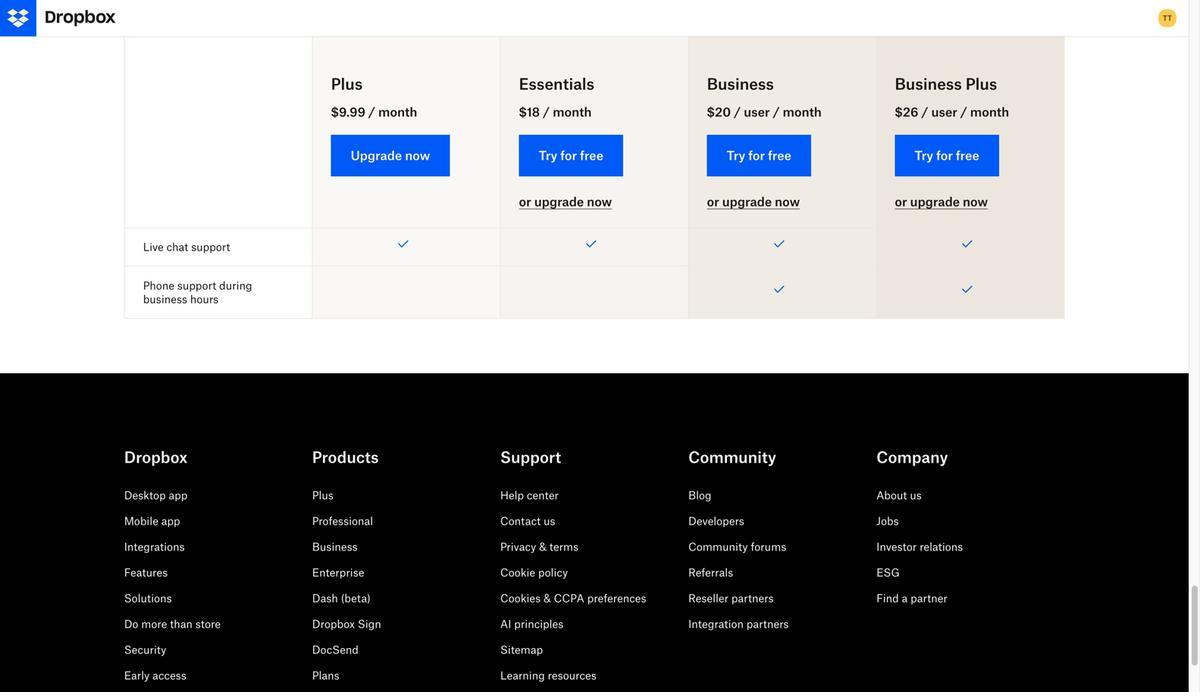 Task type: describe. For each thing, give the bounding box(es) containing it.
contact
[[500, 515, 541, 528]]

/ for $18
[[543, 105, 550, 119]]

1 horizontal spatial included element
[[877, 0, 1064, 48]]

learning
[[500, 670, 545, 683]]

mobile app link
[[124, 515, 180, 528]]

community forums
[[688, 541, 786, 554]]

terms
[[549, 541, 579, 554]]

products
[[312, 448, 379, 467]]

resources
[[548, 670, 596, 683]]

upgrade for first or upgrade now link from the right
[[910, 195, 960, 209]]

support inside phone support during business hours
[[177, 279, 216, 292]]

cookie
[[500, 567, 535, 579]]

center
[[527, 489, 559, 502]]

now for third or upgrade now link from the right
[[587, 195, 612, 209]]

app for mobile app
[[161, 515, 180, 528]]

upgrade for 2nd or upgrade now link from right
[[722, 195, 772, 209]]

desktop
[[124, 489, 166, 502]]

docsend
[[312, 644, 359, 657]]

phone
[[143, 279, 174, 292]]

partners for integration partners
[[747, 618, 789, 631]]

early access link
[[124, 670, 186, 683]]

1 or upgrade now from the left
[[519, 195, 612, 209]]

sitemap
[[500, 644, 543, 657]]

& for terms
[[539, 541, 547, 554]]

ai
[[500, 618, 511, 631]]

try for 2nd or upgrade now link from right
[[727, 148, 745, 163]]

tt
[[1163, 13, 1172, 23]]

3 or upgrade now link from the left
[[895, 195, 988, 210]]

esg
[[877, 567, 900, 579]]

2 or upgrade now link from the left
[[707, 195, 800, 210]]

1 horizontal spatial business
[[707, 75, 774, 93]]

cookies
[[500, 592, 541, 605]]

partners for reseller partners
[[731, 592, 774, 605]]

dropbox for dropbox sign
[[312, 618, 355, 631]]

1 month from the left
[[378, 105, 417, 119]]

plans link
[[312, 670, 339, 683]]

blog
[[688, 489, 712, 502]]

referrals
[[688, 567, 733, 579]]

try for free link for first or upgrade now link from the right
[[895, 135, 999, 177]]

docsend link
[[312, 644, 359, 657]]

chat
[[166, 241, 188, 253]]

$26 / user / month
[[895, 105, 1009, 119]]

ai principles link
[[500, 618, 564, 631]]

learning resources link
[[500, 670, 596, 683]]

investor relations
[[877, 541, 963, 554]]

mobile
[[124, 515, 158, 528]]

user for $26
[[931, 105, 957, 119]]

3 or upgrade now from the left
[[895, 195, 988, 209]]

integration partners link
[[688, 618, 789, 631]]

community for community
[[688, 448, 776, 467]]

privacy
[[500, 541, 536, 554]]

business for business plus
[[895, 75, 962, 93]]

find
[[877, 592, 899, 605]]

during
[[219, 279, 252, 292]]

sign
[[358, 618, 381, 631]]

business for 'business' link
[[312, 541, 358, 554]]

try for free for try for free link corresponding to 2nd or upgrade now link from right
[[727, 148, 791, 163]]

essentials
[[519, 75, 594, 93]]

for for third or upgrade now link from the right
[[560, 148, 577, 163]]

dropbox sign link
[[312, 618, 381, 631]]

community forums link
[[688, 541, 786, 554]]

cookies & ccpa preferences
[[500, 592, 646, 605]]

4 / from the left
[[773, 105, 780, 119]]

$20 / user / month
[[707, 105, 822, 119]]

try for first or upgrade now link from the right
[[915, 148, 933, 163]]

or for third or upgrade now link from the right
[[519, 195, 531, 209]]

reseller
[[688, 592, 729, 605]]

try for free for third or upgrade now link from the right's try for free link
[[539, 148, 603, 163]]

find a partner
[[877, 592, 948, 605]]

community for community forums
[[688, 541, 748, 554]]

solutions link
[[124, 592, 172, 605]]

try for free link for third or upgrade now link from the right
[[519, 135, 623, 177]]

phone support during business hours
[[143, 279, 252, 306]]

desktop app link
[[124, 489, 188, 502]]

solutions
[[124, 592, 172, 605]]

contact us link
[[500, 515, 555, 528]]

live
[[143, 241, 164, 253]]

$9.99
[[331, 105, 365, 119]]

tt button
[[1155, 6, 1180, 30]]

plus up $26 / user / month
[[966, 75, 997, 93]]

dash (beta)
[[312, 592, 371, 605]]

integrations
[[124, 541, 185, 554]]

desktop app
[[124, 489, 188, 502]]

mobile app
[[124, 515, 180, 528]]

upgrade for third or upgrade now link from the right
[[534, 195, 584, 209]]

or for first or upgrade now link from the right
[[895, 195, 907, 209]]

early access
[[124, 670, 186, 683]]

do more than store
[[124, 618, 221, 631]]

professional link
[[312, 515, 373, 528]]

professional
[[312, 515, 373, 528]]

try for free for try for free link associated with first or upgrade now link from the right
[[915, 148, 979, 163]]

try for third or upgrade now link from the right
[[539, 148, 557, 163]]

business link
[[312, 541, 358, 554]]

more
[[141, 618, 167, 631]]

forums
[[751, 541, 786, 554]]

help
[[500, 489, 524, 502]]

ai principles
[[500, 618, 564, 631]]

$26
[[895, 105, 918, 119]]

/ for $9.99
[[368, 105, 375, 119]]

$9.99 / month
[[331, 105, 417, 119]]

/ for $26
[[921, 105, 928, 119]]

help center link
[[500, 489, 559, 502]]



Task type: vqa. For each thing, say whether or not it's contained in the screenshot.


Task type: locate. For each thing, give the bounding box(es) containing it.
0 horizontal spatial free
[[580, 148, 603, 163]]

us down center
[[544, 515, 555, 528]]

footer containing dropbox
[[0, 410, 1189, 693]]

user right the $20
[[744, 105, 770, 119]]

$20
[[707, 105, 731, 119]]

2 or upgrade now from the left
[[707, 195, 800, 209]]

free for try for free link associated with first or upgrade now link from the right
[[956, 148, 979, 163]]

features link
[[124, 567, 168, 579]]

try for free down $20 / user / month
[[727, 148, 791, 163]]

2 horizontal spatial or
[[895, 195, 907, 209]]

upgrade now
[[351, 148, 430, 163]]

policy
[[538, 567, 568, 579]]

find a partner link
[[877, 592, 948, 605]]

1 vertical spatial us
[[544, 515, 555, 528]]

free for try for free link corresponding to 2nd or upgrade now link from right
[[768, 148, 791, 163]]

about
[[877, 489, 907, 502]]

2 horizontal spatial try for free
[[915, 148, 979, 163]]

2 horizontal spatial free
[[956, 148, 979, 163]]

dropbox up docsend on the left of the page
[[312, 618, 355, 631]]

or upgrade now
[[519, 195, 612, 209], [707, 195, 800, 209], [895, 195, 988, 209]]

included element down upgrade now link
[[313, 189, 500, 227]]

2 upgrade from the left
[[722, 195, 772, 209]]

user for $20
[[744, 105, 770, 119]]

do more than store link
[[124, 618, 221, 631]]

1 community from the top
[[688, 448, 776, 467]]

1 vertical spatial &
[[544, 592, 551, 605]]

app for desktop app
[[169, 489, 188, 502]]

3 for from the left
[[936, 148, 953, 163]]

plans
[[312, 670, 339, 683]]

try for free link
[[519, 135, 623, 177], [707, 135, 811, 177], [895, 135, 999, 177]]

2 horizontal spatial for
[[936, 148, 953, 163]]

try down $26
[[915, 148, 933, 163]]

1 try for free link from the left
[[519, 135, 623, 177]]

partner
[[911, 592, 948, 605]]

1 horizontal spatial or upgrade now
[[707, 195, 800, 209]]

try down $18 / month
[[539, 148, 557, 163]]

for for first or upgrade now link from the right
[[936, 148, 953, 163]]

hours
[[190, 293, 219, 306]]

& for ccpa
[[544, 592, 551, 605]]

business up the $20
[[707, 75, 774, 93]]

1 horizontal spatial dropbox
[[312, 618, 355, 631]]

dropbox
[[124, 448, 188, 467], [312, 618, 355, 631]]

now
[[405, 148, 430, 163], [587, 195, 612, 209], [775, 195, 800, 209], [963, 195, 988, 209]]

0 horizontal spatial user
[[744, 105, 770, 119]]

0 horizontal spatial dropbox
[[124, 448, 188, 467]]

privacy & terms link
[[500, 541, 579, 554]]

0 vertical spatial app
[[169, 489, 188, 502]]

sitemap link
[[500, 644, 543, 657]]

1 vertical spatial support
[[177, 279, 216, 292]]

cookies & ccpa preferences link
[[500, 592, 646, 605]]

try for free down $26 / user / month
[[915, 148, 979, 163]]

1 upgrade from the left
[[534, 195, 584, 209]]

developers link
[[688, 515, 744, 528]]

investor relations link
[[877, 541, 963, 554]]

try for free link for 2nd or upgrade now link from right
[[707, 135, 811, 177]]

community up blog link in the bottom right of the page
[[688, 448, 776, 467]]

or upgrade now link
[[519, 195, 612, 210], [707, 195, 800, 210], [895, 195, 988, 210]]

1 vertical spatial included element
[[313, 189, 500, 227]]

footer
[[0, 410, 1189, 693]]

0 vertical spatial &
[[539, 541, 547, 554]]

0 horizontal spatial or
[[519, 195, 531, 209]]

developers
[[688, 515, 744, 528]]

about us
[[877, 489, 922, 502]]

2 free from the left
[[768, 148, 791, 163]]

not included image
[[313, 0, 500, 48], [501, 0, 688, 48], [689, 0, 876, 48], [313, 49, 500, 101], [501, 49, 688, 101], [689, 49, 876, 101], [313, 101, 500, 144], [501, 101, 688, 144], [689, 101, 876, 144], [313, 267, 500, 318], [501, 267, 688, 318]]

1 or upgrade now link from the left
[[519, 195, 612, 210]]

0 horizontal spatial for
[[560, 148, 577, 163]]

community down developers link
[[688, 541, 748, 554]]

security link
[[124, 644, 166, 657]]

1 / from the left
[[368, 105, 375, 119]]

plus up $9.99
[[331, 75, 363, 93]]

0 vertical spatial us
[[910, 489, 922, 502]]

now for 2nd or upgrade now link from right
[[775, 195, 800, 209]]

5 / from the left
[[921, 105, 928, 119]]

0 horizontal spatial business
[[312, 541, 358, 554]]

4 month from the left
[[970, 105, 1009, 119]]

contact us
[[500, 515, 555, 528]]

for
[[560, 148, 577, 163], [748, 148, 765, 163], [936, 148, 953, 163]]

free down $18 / month
[[580, 148, 603, 163]]

upgrade
[[351, 148, 402, 163]]

esg link
[[877, 567, 900, 579]]

6 / from the left
[[960, 105, 967, 119]]

app right mobile
[[161, 515, 180, 528]]

investor
[[877, 541, 917, 554]]

dropbox for dropbox
[[124, 448, 188, 467]]

community
[[688, 448, 776, 467], [688, 541, 748, 554]]

0 vertical spatial dropbox
[[124, 448, 188, 467]]

2 horizontal spatial or upgrade now link
[[895, 195, 988, 210]]

0 horizontal spatial or upgrade now link
[[519, 195, 612, 210]]

business
[[707, 75, 774, 93], [895, 75, 962, 93], [312, 541, 358, 554]]

privacy & terms
[[500, 541, 579, 554]]

3 free from the left
[[956, 148, 979, 163]]

reseller partners
[[688, 592, 774, 605]]

free down $26 / user / month
[[956, 148, 979, 163]]

1 for from the left
[[560, 148, 577, 163]]

2 horizontal spatial try for free link
[[895, 135, 999, 177]]

try for free link down $26 / user / month
[[895, 135, 999, 177]]

security
[[124, 644, 166, 657]]

2 or from the left
[[707, 195, 719, 209]]

company
[[877, 448, 948, 467]]

1 horizontal spatial try
[[727, 148, 745, 163]]

included element up business plus
[[877, 0, 1064, 48]]

or
[[519, 195, 531, 209], [707, 195, 719, 209], [895, 195, 907, 209]]

2 try for free from the left
[[727, 148, 791, 163]]

2 horizontal spatial upgrade
[[910, 195, 960, 209]]

2 community from the top
[[688, 541, 748, 554]]

try for free down $18 / month
[[539, 148, 603, 163]]

$18 / month
[[519, 105, 592, 119]]

relations
[[920, 541, 963, 554]]

1 horizontal spatial or upgrade now link
[[707, 195, 800, 210]]

3 or from the left
[[895, 195, 907, 209]]

preferences
[[587, 592, 646, 605]]

0 horizontal spatial try
[[539, 148, 557, 163]]

/
[[368, 105, 375, 119], [543, 105, 550, 119], [734, 105, 741, 119], [773, 105, 780, 119], [921, 105, 928, 119], [960, 105, 967, 119]]

free down $20 / user / month
[[768, 148, 791, 163]]

3 try for free link from the left
[[895, 135, 999, 177]]

1 horizontal spatial or
[[707, 195, 719, 209]]

free for third or upgrade now link from the right's try for free link
[[580, 148, 603, 163]]

dropbox sign
[[312, 618, 381, 631]]

2 month from the left
[[553, 105, 592, 119]]

0 horizontal spatial or upgrade now
[[519, 195, 612, 209]]

jobs link
[[877, 515, 899, 528]]

do
[[124, 618, 138, 631]]

try
[[539, 148, 557, 163], [727, 148, 745, 163], [915, 148, 933, 163]]

ccpa
[[554, 592, 584, 605]]

blog link
[[688, 489, 712, 502]]

principles
[[514, 618, 564, 631]]

1 user from the left
[[744, 105, 770, 119]]

business up enterprise
[[312, 541, 358, 554]]

a
[[902, 592, 908, 605]]

partners down reseller partners 'link'
[[747, 618, 789, 631]]

1 or from the left
[[519, 195, 531, 209]]

1 free from the left
[[580, 148, 603, 163]]

app right "desktop"
[[169, 489, 188, 502]]

1 horizontal spatial free
[[768, 148, 791, 163]]

& left terms at the bottom left
[[539, 541, 547, 554]]

2 for from the left
[[748, 148, 765, 163]]

support right chat at the top
[[191, 241, 230, 253]]

business
[[143, 293, 187, 306]]

business up $26
[[895, 75, 962, 93]]

integration
[[688, 618, 744, 631]]

1 vertical spatial dropbox
[[312, 618, 355, 631]]

0 horizontal spatial included element
[[313, 189, 500, 227]]

0 horizontal spatial upgrade
[[534, 195, 584, 209]]

1 horizontal spatial try for free link
[[707, 135, 811, 177]]

1 try from the left
[[539, 148, 557, 163]]

2 user from the left
[[931, 105, 957, 119]]

support
[[191, 241, 230, 253], [177, 279, 216, 292]]

reseller partners link
[[688, 592, 774, 605]]

us
[[910, 489, 922, 502], [544, 515, 555, 528]]

user down business plus
[[931, 105, 957, 119]]

1 horizontal spatial upgrade
[[722, 195, 772, 209]]

1 horizontal spatial for
[[748, 148, 765, 163]]

support up hours
[[177, 279, 216, 292]]

features
[[124, 567, 168, 579]]

now for first or upgrade now link from the right
[[963, 195, 988, 209]]

1 vertical spatial community
[[688, 541, 748, 554]]

2 try from the left
[[727, 148, 745, 163]]

included element
[[877, 0, 1064, 48], [313, 189, 500, 227]]

enterprise link
[[312, 567, 364, 579]]

support
[[500, 448, 561, 467]]

for down $20 / user / month
[[748, 148, 765, 163]]

0 vertical spatial included element
[[877, 0, 1064, 48]]

us for about us
[[910, 489, 922, 502]]

0 horizontal spatial us
[[544, 515, 555, 528]]

for down $26 / user / month
[[936, 148, 953, 163]]

business plus
[[895, 75, 997, 93]]

plus up the "professional"
[[312, 489, 334, 502]]

1 horizontal spatial us
[[910, 489, 922, 502]]

free
[[580, 148, 603, 163], [768, 148, 791, 163], [956, 148, 979, 163]]

us right about
[[910, 489, 922, 502]]

3 try for free from the left
[[915, 148, 979, 163]]

us for contact us
[[544, 515, 555, 528]]

1 vertical spatial app
[[161, 515, 180, 528]]

try for free link down $20 / user / month
[[707, 135, 811, 177]]

cookie policy link
[[500, 567, 568, 579]]

0 horizontal spatial try for free link
[[519, 135, 623, 177]]

1 horizontal spatial user
[[931, 105, 957, 119]]

2 try for free link from the left
[[707, 135, 811, 177]]

0 vertical spatial community
[[688, 448, 776, 467]]

for for 2nd or upgrade now link from right
[[748, 148, 765, 163]]

month
[[378, 105, 417, 119], [553, 105, 592, 119], [783, 105, 822, 119], [970, 105, 1009, 119]]

1 try for free from the left
[[539, 148, 603, 163]]

3 month from the left
[[783, 105, 822, 119]]

try for free link down $18 / month
[[519, 135, 623, 177]]

for down $18 / month
[[560, 148, 577, 163]]

2 horizontal spatial try
[[915, 148, 933, 163]]

1 vertical spatial partners
[[747, 618, 789, 631]]

$18
[[519, 105, 540, 119]]

partners up integration partners link
[[731, 592, 774, 605]]

integrations link
[[124, 541, 185, 554]]

2 / from the left
[[543, 105, 550, 119]]

about us link
[[877, 489, 922, 502]]

3 upgrade from the left
[[910, 195, 960, 209]]

plus link
[[312, 489, 334, 502]]

3 / from the left
[[734, 105, 741, 119]]

dropbox up desktop app
[[124, 448, 188, 467]]

live chat support
[[143, 241, 230, 253]]

0 horizontal spatial try for free
[[539, 148, 603, 163]]

or for 2nd or upgrade now link from right
[[707, 195, 719, 209]]

0 vertical spatial support
[[191, 241, 230, 253]]

2 horizontal spatial or upgrade now
[[895, 195, 988, 209]]

& left ccpa
[[544, 592, 551, 605]]

/ for $20
[[734, 105, 741, 119]]

3 try from the left
[[915, 148, 933, 163]]

1 horizontal spatial try for free
[[727, 148, 791, 163]]

app
[[169, 489, 188, 502], [161, 515, 180, 528]]

dash
[[312, 592, 338, 605]]

try down the $20
[[727, 148, 745, 163]]

plus
[[331, 75, 363, 93], [966, 75, 997, 93], [312, 489, 334, 502]]

0 vertical spatial partners
[[731, 592, 774, 605]]

(beta)
[[341, 592, 371, 605]]

try for free
[[539, 148, 603, 163], [727, 148, 791, 163], [915, 148, 979, 163]]

2 horizontal spatial business
[[895, 75, 962, 93]]

dash (beta) link
[[312, 592, 371, 605]]



